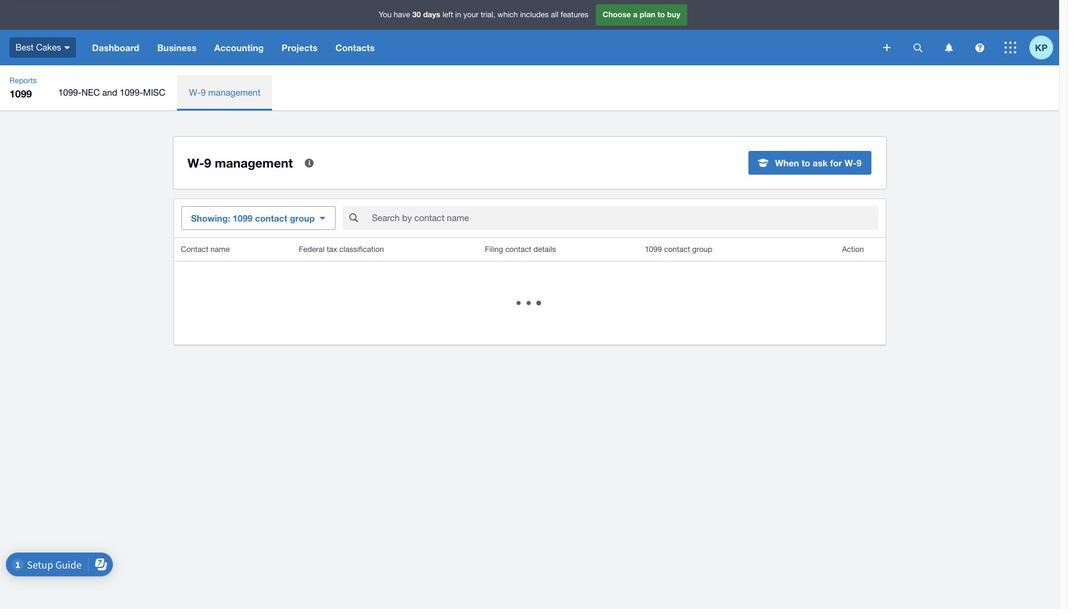Task type: vqa. For each thing, say whether or not it's contained in the screenshot.
features
yes



Task type: describe. For each thing, give the bounding box(es) containing it.
filing contact details
[[485, 245, 556, 254]]

group inside popup button
[[290, 213, 315, 223]]

to inside the when to ask for w-9 button
[[802, 157, 811, 168]]

tax
[[327, 245, 337, 254]]

filing
[[485, 245, 503, 254]]

0 horizontal spatial svg image
[[914, 43, 923, 52]]

ask
[[813, 157, 828, 168]]

management inside "link"
[[208, 87, 261, 97]]

1 vertical spatial group
[[693, 245, 713, 254]]

contact
[[181, 245, 208, 254]]

contact for 1099 contact group
[[664, 245, 690, 254]]

showing: 1099 contact group
[[191, 213, 315, 223]]

projects button
[[273, 30, 327, 65]]

9 up showing:
[[204, 155, 211, 170]]

30
[[413, 10, 421, 19]]

w- inside button
[[845, 157, 857, 168]]

w-9 management menu item
[[177, 75, 272, 111]]

in
[[455, 10, 461, 19]]

choose
[[603, 10, 631, 19]]

includes
[[520, 10, 549, 19]]

banner containing kp
[[0, 0, 1060, 65]]

plan
[[640, 10, 656, 19]]

details
[[534, 245, 556, 254]]

1099 for reports
[[10, 87, 32, 100]]

your
[[464, 10, 479, 19]]

federal tax classification
[[299, 245, 384, 254]]

you
[[379, 10, 392, 19]]

w- inside "link"
[[189, 87, 201, 97]]

which
[[498, 10, 518, 19]]

Search by contact name field
[[371, 207, 879, 229]]

contact for filing contact details
[[506, 245, 532, 254]]

dashboard
[[92, 42, 139, 53]]

accounting
[[214, 42, 264, 53]]

showing: 1099 contact group button
[[181, 206, 336, 230]]

accounting button
[[206, 30, 273, 65]]

reports 1099
[[10, 76, 37, 100]]

reports
[[10, 76, 37, 85]]

loading contact summaries progress bar
[[503, 261, 557, 345]]

name
[[211, 245, 230, 254]]

2 1099- from the left
[[120, 87, 143, 97]]

a
[[633, 10, 638, 19]]

cakes
[[36, 42, 61, 52]]

contact name
[[181, 245, 230, 254]]

days
[[423, 10, 441, 19]]

1099-nec and 1099-misc
[[58, 87, 165, 97]]

2 vertical spatial 1099
[[645, 245, 662, 254]]



Task type: locate. For each thing, give the bounding box(es) containing it.
group
[[290, 213, 315, 223], [693, 245, 713, 254]]

w-
[[189, 87, 201, 97], [187, 155, 204, 170], [845, 157, 857, 168]]

management down accounting
[[208, 87, 261, 97]]

kp button
[[1030, 30, 1060, 65]]

1 vertical spatial w-9 management
[[187, 155, 293, 170]]

1 horizontal spatial svg image
[[1005, 42, 1017, 53]]

business
[[157, 42, 197, 53]]

1 horizontal spatial 1099
[[233, 213, 253, 223]]

1099
[[10, 87, 32, 100], [233, 213, 253, 223], [645, 245, 662, 254]]

1099- left and at the left top of the page
[[58, 87, 82, 97]]

1 vertical spatial to
[[802, 157, 811, 168]]

1 horizontal spatial to
[[802, 157, 811, 168]]

1 vertical spatial 1099
[[233, 213, 253, 223]]

1 horizontal spatial 1099-
[[120, 87, 143, 97]]

to
[[658, 10, 665, 19], [802, 157, 811, 168]]

w-9 management information image
[[298, 151, 321, 175]]

for
[[831, 157, 842, 168]]

0 horizontal spatial contact
[[255, 213, 287, 223]]

0 vertical spatial group
[[290, 213, 315, 223]]

left
[[443, 10, 453, 19]]

contact
[[255, 213, 287, 223], [506, 245, 532, 254], [664, 245, 690, 254]]

1099- right and at the left top of the page
[[120, 87, 143, 97]]

projects
[[282, 42, 318, 53]]

menu containing 1099-nec and 1099-misc
[[46, 75, 1060, 111]]

and
[[102, 87, 117, 97]]

when
[[775, 157, 799, 168]]

federal
[[299, 245, 325, 254]]

showing:
[[191, 213, 230, 223]]

contacts button
[[327, 30, 384, 65]]

misc
[[143, 87, 165, 97]]

9 right the for
[[857, 157, 862, 168]]

1 vertical spatial management
[[215, 155, 293, 170]]

1 1099- from the left
[[58, 87, 82, 97]]

when to ask for w-9
[[775, 157, 862, 168]]

best cakes
[[15, 42, 61, 52]]

1099-
[[58, 87, 82, 97], [120, 87, 143, 97]]

w- up showing:
[[187, 155, 204, 170]]

0 horizontal spatial group
[[290, 213, 315, 223]]

9 inside "link"
[[201, 87, 206, 97]]

banner
[[0, 0, 1060, 65]]

contact inside showing: 1099 contact group popup button
[[255, 213, 287, 223]]

9 right misc
[[201, 87, 206, 97]]

kp
[[1036, 42, 1048, 53]]

w- right the for
[[845, 157, 857, 168]]

1099-nec and 1099-misc link
[[46, 75, 177, 111]]

when to ask for w-9 button
[[749, 151, 872, 175]]

best
[[15, 42, 34, 52]]

classification
[[340, 245, 384, 254]]

contacts
[[336, 42, 375, 53]]

1099 contact group
[[645, 245, 713, 254]]

all
[[551, 10, 559, 19]]

business button
[[148, 30, 206, 65]]

action
[[842, 245, 864, 254]]

2 horizontal spatial contact
[[664, 245, 690, 254]]

to left the ask
[[802, 157, 811, 168]]

1099 inside reports 1099
[[10, 87, 32, 100]]

svg image
[[1005, 42, 1017, 53], [914, 43, 923, 52]]

trial,
[[481, 10, 496, 19]]

have
[[394, 10, 410, 19]]

0 vertical spatial to
[[658, 10, 665, 19]]

choose a plan to buy
[[603, 10, 681, 19]]

1 horizontal spatial contact
[[506, 245, 532, 254]]

features
[[561, 10, 589, 19]]

1099 down 'reports' link
[[10, 87, 32, 100]]

0 horizontal spatial 1099
[[10, 87, 32, 100]]

menu
[[46, 75, 1060, 111]]

1099 for showing:
[[233, 213, 253, 223]]

9
[[201, 87, 206, 97], [204, 155, 211, 170], [857, 157, 862, 168]]

0 horizontal spatial to
[[658, 10, 665, 19]]

w- right misc
[[189, 87, 201, 97]]

0 vertical spatial management
[[208, 87, 261, 97]]

svg image
[[945, 43, 953, 52], [976, 43, 984, 52], [884, 44, 891, 51], [64, 46, 70, 49]]

1099 down search by contact name field
[[645, 245, 662, 254]]

buy
[[667, 10, 681, 19]]

w-9 management down accounting
[[189, 87, 261, 97]]

0 vertical spatial w-9 management
[[189, 87, 261, 97]]

0 vertical spatial 1099
[[10, 87, 32, 100]]

w-9 management inside "link"
[[189, 87, 261, 97]]

1099 right showing:
[[233, 213, 253, 223]]

w-9 management
[[189, 87, 261, 97], [187, 155, 293, 170]]

svg image inside the best cakes popup button
[[64, 46, 70, 49]]

9 inside button
[[857, 157, 862, 168]]

management up the 'showing: 1099 contact group'
[[215, 155, 293, 170]]

0 horizontal spatial 1099-
[[58, 87, 82, 97]]

1 horizontal spatial group
[[693, 245, 713, 254]]

dashboard link
[[83, 30, 148, 65]]

w-9 management up the 'showing: 1099 contact group'
[[187, 155, 293, 170]]

best cakes button
[[0, 30, 83, 65]]

nec
[[82, 87, 100, 97]]

you have 30 days left in your trial, which includes all features
[[379, 10, 589, 19]]

to left buy
[[658, 10, 665, 19]]

2 horizontal spatial 1099
[[645, 245, 662, 254]]

reports link
[[5, 75, 42, 87]]

1099 inside showing: 1099 contact group popup button
[[233, 213, 253, 223]]

management
[[208, 87, 261, 97], [215, 155, 293, 170]]

w-9 management link
[[177, 75, 272, 111]]



